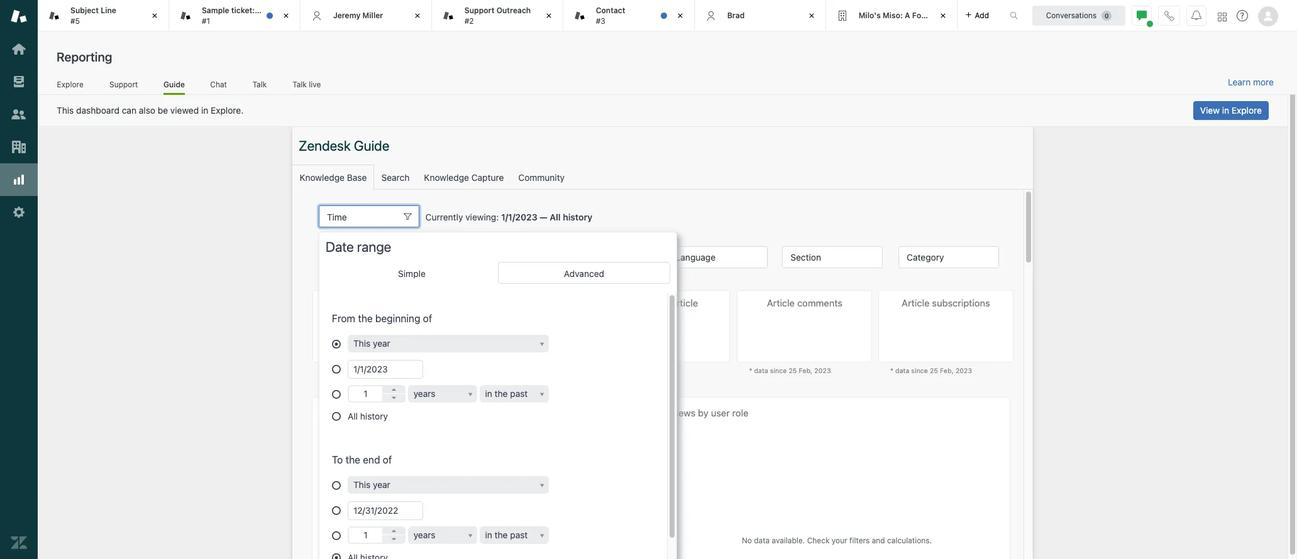 Task type: locate. For each thing, give the bounding box(es) containing it.
1 horizontal spatial explore
[[1232, 105, 1262, 116]]

tab containing contact
[[563, 0, 695, 31]]

brad tab
[[695, 0, 826, 31]]

2 horizontal spatial close image
[[937, 9, 949, 22]]

explore down the learn more link
[[1232, 105, 1262, 116]]

1 horizontal spatial close image
[[674, 9, 686, 22]]

support inside the support outreach #2
[[465, 6, 495, 15]]

chat
[[210, 80, 227, 89]]

tab containing support outreach
[[432, 0, 563, 31]]

talk
[[253, 80, 267, 89], [293, 80, 307, 89]]

talk live
[[293, 80, 321, 89]]

explore link
[[57, 80, 84, 93]]

1 vertical spatial support
[[109, 80, 138, 89]]

1 talk from the left
[[253, 80, 267, 89]]

close image inside the milo's miso: a foodlez subsidiary tab
[[937, 9, 949, 22]]

2 tab from the left
[[169, 0, 313, 31]]

also
[[139, 105, 155, 116]]

0 vertical spatial explore
[[57, 80, 83, 89]]

miso:
[[883, 11, 903, 20]]

explore up this on the top left of page
[[57, 80, 83, 89]]

close image right the miller
[[411, 9, 424, 22]]

jeremy
[[333, 11, 361, 20]]

tabs tab list
[[38, 0, 997, 31]]

guide link
[[164, 80, 185, 95]]

chat link
[[210, 80, 227, 93]]

explore
[[57, 80, 83, 89], [1232, 105, 1262, 116]]

notifications image
[[1192, 10, 1202, 20]]

1 vertical spatial explore
[[1232, 105, 1262, 116]]

4 tab from the left
[[563, 0, 695, 31]]

zendesk products image
[[1218, 12, 1227, 21]]

close image right meet
[[280, 9, 292, 22]]

4 close image from the left
[[805, 9, 818, 22]]

2 in from the left
[[1222, 105, 1229, 116]]

in
[[201, 105, 208, 116], [1222, 105, 1229, 116]]

0 horizontal spatial support
[[109, 80, 138, 89]]

1 horizontal spatial support
[[465, 6, 495, 15]]

conversations button
[[1033, 5, 1126, 25]]

support up #2
[[465, 6, 495, 15]]

this dashboard can also be viewed in explore.
[[57, 105, 244, 116]]

talk for talk
[[253, 80, 267, 89]]

reporting
[[57, 50, 112, 64]]

can
[[122, 105, 136, 116]]

1 close image from the left
[[411, 9, 424, 22]]

close image left brad
[[674, 9, 686, 22]]

reporting image
[[11, 172, 27, 188]]

close image left add popup button
[[937, 9, 949, 22]]

close image right line
[[148, 9, 161, 22]]

talk live link
[[292, 80, 321, 93]]

1 tab from the left
[[38, 0, 169, 31]]

the
[[277, 6, 290, 15]]

0 horizontal spatial close image
[[411, 9, 424, 22]]

main element
[[0, 0, 38, 560]]

1 close image from the left
[[148, 9, 161, 22]]

close image
[[148, 9, 161, 22], [280, 9, 292, 22], [543, 9, 555, 22], [805, 9, 818, 22]]

talk right 'chat'
[[253, 80, 267, 89]]

3 close image from the left
[[937, 9, 949, 22]]

support for support
[[109, 80, 138, 89]]

close image right outreach
[[543, 9, 555, 22]]

subject line #5
[[70, 6, 116, 25]]

1 horizontal spatial talk
[[293, 80, 307, 89]]

3 tab from the left
[[432, 0, 563, 31]]

1 horizontal spatial in
[[1222, 105, 1229, 116]]

contact #3
[[596, 6, 625, 25]]

0 horizontal spatial in
[[201, 105, 208, 116]]

organizations image
[[11, 139, 27, 155]]

support up can
[[109, 80, 138, 89]]

milo's miso: a foodlez subsidiary
[[859, 11, 983, 20]]

close image left milo's
[[805, 9, 818, 22]]

learn more link
[[1228, 77, 1274, 88]]

support
[[465, 6, 495, 15], [109, 80, 138, 89]]

view
[[1200, 105, 1220, 116]]

learn
[[1228, 77, 1251, 87]]

#5
[[70, 16, 80, 25]]

contact
[[596, 6, 625, 15]]

close image inside jeremy miller tab
[[411, 9, 424, 22]]

be
[[158, 105, 168, 116]]

0 vertical spatial support
[[465, 6, 495, 15]]

tab
[[38, 0, 169, 31], [169, 0, 313, 31], [432, 0, 563, 31], [563, 0, 695, 31]]

in right view
[[1222, 105, 1229, 116]]

close image
[[411, 9, 424, 22], [674, 9, 686, 22], [937, 9, 949, 22]]

#2
[[465, 16, 474, 25]]

outreach
[[497, 6, 531, 15]]

miller
[[363, 11, 383, 20]]

tab containing sample ticket: meet the ticket
[[169, 0, 313, 31]]

talk left live
[[293, 80, 307, 89]]

tab containing subject line
[[38, 0, 169, 31]]

2 talk from the left
[[293, 80, 307, 89]]

add button
[[957, 0, 997, 31]]

0 horizontal spatial talk
[[253, 80, 267, 89]]

in right viewed
[[201, 105, 208, 116]]

conversations
[[1046, 10, 1097, 20]]

3 close image from the left
[[543, 9, 555, 22]]



Task type: vqa. For each thing, say whether or not it's contained in the screenshot.
Page
no



Task type: describe. For each thing, give the bounding box(es) containing it.
line
[[101, 6, 116, 15]]

zendesk image
[[11, 535, 27, 551]]

support outreach #2
[[465, 6, 531, 25]]

views image
[[11, 74, 27, 90]]

subsidiary
[[944, 11, 983, 20]]

view in explore
[[1200, 105, 1262, 116]]

view in explore button
[[1193, 101, 1269, 120]]

1 in from the left
[[201, 105, 208, 116]]

learn more
[[1228, 77, 1274, 87]]

0 horizontal spatial explore
[[57, 80, 83, 89]]

live
[[309, 80, 321, 89]]

in inside button
[[1222, 105, 1229, 116]]

2 close image from the left
[[674, 9, 686, 22]]

#3
[[596, 16, 605, 25]]

more
[[1253, 77, 1274, 87]]

sample
[[202, 6, 229, 15]]

close image for jeremy miller
[[411, 9, 424, 22]]

guide
[[164, 80, 185, 89]]

foodlez
[[912, 11, 942, 20]]

button displays agent's chat status as online. image
[[1137, 10, 1147, 20]]

ticket
[[292, 6, 313, 15]]

get help image
[[1237, 10, 1248, 21]]

2 close image from the left
[[280, 9, 292, 22]]

sample ticket: meet the ticket #1
[[202, 6, 313, 25]]

support for support outreach #2
[[465, 6, 495, 15]]

ticket:
[[231, 6, 255, 15]]

#1
[[202, 16, 210, 25]]

get started image
[[11, 41, 27, 57]]

a
[[905, 11, 910, 20]]

support link
[[109, 80, 138, 93]]

jeremy miller
[[333, 11, 383, 20]]

milo's miso: a foodlez subsidiary tab
[[826, 0, 983, 31]]

brad
[[727, 11, 745, 20]]

customers image
[[11, 106, 27, 123]]

jeremy miller tab
[[301, 0, 432, 31]]

talk link
[[252, 80, 267, 93]]

explore.
[[211, 105, 244, 116]]

admin image
[[11, 204, 27, 221]]

close image inside the 'brad' tab
[[805, 9, 818, 22]]

dashboard
[[76, 105, 119, 116]]

talk for talk live
[[293, 80, 307, 89]]

close image for milo's miso: a foodlez subsidiary
[[937, 9, 949, 22]]

explore inside button
[[1232, 105, 1262, 116]]

milo's
[[859, 11, 881, 20]]

subject
[[70, 6, 99, 15]]

meet
[[257, 6, 275, 15]]

viewed
[[170, 105, 199, 116]]

this
[[57, 105, 74, 116]]

add
[[975, 10, 989, 20]]

zendesk support image
[[11, 8, 27, 25]]



